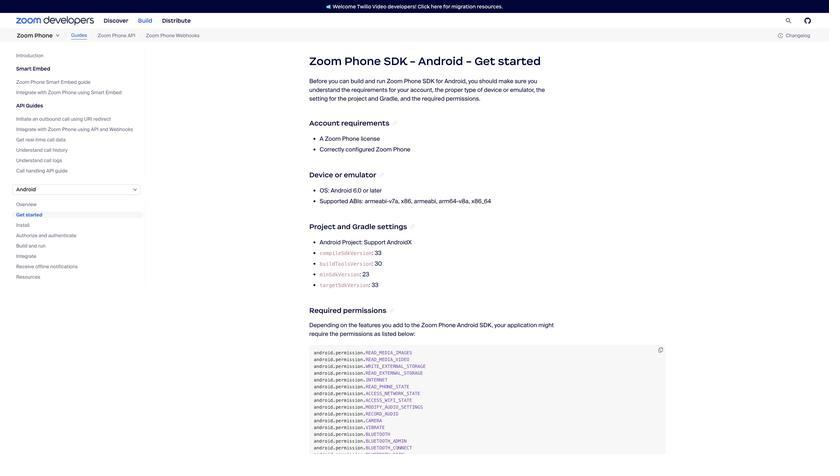 Task type: vqa. For each thing, say whether or not it's contained in the screenshot.
started within the menu
yes



Task type: locate. For each thing, give the bounding box(es) containing it.
project and gradle settings
[[310, 223, 408, 232]]

the down can
[[342, 86, 350, 94]]

can
[[340, 78, 350, 85]]

0 vertical spatial run
[[377, 78, 386, 85]]

for left android,
[[436, 78, 444, 85]]

1 understand from the top
[[16, 147, 43, 154]]

get up should at the top
[[475, 54, 496, 68]]

notifications
[[50, 264, 78, 270]]

smart up the integrate with zoom phone using smart embed
[[46, 79, 60, 86]]

read_external_storage
[[366, 371, 423, 377]]

1 menu from the top
[[12, 49, 146, 178]]

1 horizontal spatial started
[[498, 54, 541, 68]]

0 horizontal spatial embed
[[33, 66, 50, 72]]

overview
[[16, 202, 37, 208]]

integrate up the api guides
[[16, 89, 36, 96]]

zoom phone webhooks
[[146, 32, 200, 39]]

understand down 'real-' at the top left
[[16, 147, 43, 154]]

1 vertical spatial smart
[[46, 79, 60, 86]]

1 vertical spatial understand
[[16, 158, 43, 164]]

changelog
[[787, 32, 811, 39]]

click
[[418, 3, 430, 10]]

2 horizontal spatial or
[[504, 86, 509, 94]]

configured
[[346, 146, 375, 154]]

zoom phone
[[17, 32, 53, 39]]

smart up redirect
[[91, 89, 105, 96]]

2 vertical spatial link 45deg image
[[410, 223, 416, 232]]

down image
[[56, 34, 60, 38]]

bluetooth_admin
[[366, 439, 407, 445]]

your inside the before you can build and run zoom phone sdk for android, you should make sure you understand the requirements for your account, the proper type of device or emulator, the setting for the project and gradle, and the required permissions.
[[398, 86, 409, 94]]

: left 23
[[360, 271, 361, 279]]

androidx
[[387, 239, 412, 247]]

: for minsdkversion : 23
[[360, 271, 361, 279]]

modify_audio_settings
[[366, 405, 423, 411]]

permissions up features
[[344, 307, 387, 316]]

application
[[508, 322, 538, 330]]

require
[[310, 331, 329, 339]]

1 with from the top
[[38, 89, 47, 96]]

your
[[398, 86, 409, 94], [495, 322, 506, 330]]

using up the integrate with zoom phone using api and webhooks
[[71, 116, 83, 123]]

2 vertical spatial embed
[[106, 89, 122, 96]]

x86_64
[[472, 198, 492, 206]]

with for integrate with zoom phone using smart embed
[[38, 89, 47, 96]]

targetsdkversion : 33
[[320, 282, 379, 290]]

1 horizontal spatial sdk
[[423, 78, 435, 85]]

vibrate
[[366, 426, 385, 431]]

1 vertical spatial link 45deg image
[[379, 171, 385, 180]]

zoom
[[17, 32, 33, 39], [98, 32, 111, 39], [146, 32, 159, 39], [310, 54, 342, 68], [387, 78, 403, 85], [16, 79, 29, 86], [48, 89, 61, 96], [48, 126, 61, 133], [325, 135, 341, 143], [376, 146, 392, 154], [422, 322, 438, 330]]

embed up the integrate with zoom phone using smart embed
[[61, 79, 77, 86]]

zoom phone sdk - android - get started
[[310, 54, 541, 68]]

notification image
[[327, 4, 333, 9]]

smart embed
[[16, 66, 50, 72]]

v8a,
[[459, 198, 471, 206]]

integrate up receive at the bottom left
[[16, 254, 36, 260]]

1 vertical spatial get
[[16, 137, 24, 143]]

: left 30
[[372, 260, 374, 268]]

guide down logs
[[55, 168, 68, 174]]

1 integrate from the top
[[16, 89, 36, 96]]

a
[[320, 135, 324, 143]]

33 for compilesdkversion : 33
[[375, 250, 382, 258]]

understand for understand call logs
[[16, 158, 43, 164]]

receive offline notifications
[[16, 264, 78, 270]]

33 down 30
[[372, 282, 379, 290]]

1 horizontal spatial embed
[[61, 79, 77, 86]]

the down the depending
[[330, 331, 339, 339]]

authenticate
[[48, 233, 76, 239]]

embed down introduction
[[33, 66, 50, 72]]

minsdkversion
[[320, 272, 360, 278]]

0 vertical spatial using
[[78, 89, 90, 96]]

you inside depending on the features you add to the zoom phone android sdk, your application might require the permissions as listed below:
[[382, 322, 392, 330]]

1 horizontal spatial -
[[466, 54, 472, 68]]

0 horizontal spatial guides
[[26, 103, 43, 109]]

1 vertical spatial with
[[38, 126, 47, 133]]

guides up an
[[26, 103, 43, 109]]

for right here
[[444, 3, 451, 10]]

1 vertical spatial menu
[[12, 202, 146, 285]]

minsdkversion : 23
[[320, 271, 370, 279]]

0 vertical spatial with
[[38, 89, 47, 96]]

android project: support androidx
[[320, 239, 412, 247]]

started up sure
[[498, 54, 541, 68]]

access_wifi_state
[[366, 399, 413, 404]]

0 horizontal spatial started
[[26, 212, 42, 219]]

guides right down image
[[71, 32, 87, 39]]

run inside the before you can build and run zoom phone sdk for android, you should make sure you understand the requirements for your account, the proper type of device or emulator, the setting for the project and gradle, and the required permissions.
[[377, 78, 386, 85]]

os:
[[320, 187, 330, 195]]

android left sdk,
[[458, 322, 479, 330]]

camera
[[366, 419, 382, 424]]

2 vertical spatial get
[[16, 212, 25, 219]]

depending
[[310, 322, 339, 330]]

embed
[[33, 66, 50, 72], [61, 79, 77, 86], [106, 89, 122, 96]]

should
[[480, 78, 498, 85]]

permissions inside depending on the features you add to the zoom phone android sdk, your application might require the permissions as listed below:
[[340, 331, 373, 339]]

device or emulator
[[310, 171, 377, 180]]

type
[[465, 86, 476, 94]]

webhooks
[[176, 32, 200, 39], [109, 126, 133, 133]]

integrate down initiate
[[16, 126, 36, 133]]

link 45deg image up later
[[379, 171, 385, 180]]

link 45deg image down gradle,
[[392, 119, 398, 128]]

33 up 30
[[375, 250, 382, 258]]

: down 23
[[369, 282, 371, 290]]

menu containing overview
[[12, 202, 146, 285]]

1 vertical spatial your
[[495, 322, 506, 330]]

guide up the integrate with zoom phone using smart embed
[[78, 79, 91, 86]]

call
[[16, 168, 25, 174]]

- up the account,
[[410, 54, 416, 68]]

get for get started
[[16, 212, 25, 219]]

run
[[377, 78, 386, 85], [38, 243, 46, 250]]

you
[[329, 78, 338, 85], [469, 78, 478, 85], [528, 78, 538, 85], [382, 322, 392, 330]]

support
[[364, 239, 386, 247]]

1 horizontal spatial or
[[363, 187, 369, 195]]

2 horizontal spatial link 45deg image
[[410, 223, 416, 232]]

your up gradle,
[[398, 86, 409, 94]]

1 vertical spatial sdk
[[423, 78, 435, 85]]

read_phone_state
[[366, 385, 410, 390]]

device
[[310, 171, 334, 180]]

a zoom phone license correctly configured zoom phone
[[320, 135, 411, 154]]

started down overview
[[26, 212, 42, 219]]

1 vertical spatial guide
[[55, 168, 68, 174]]

android up supported at top left
[[331, 187, 352, 195]]

1 horizontal spatial webhooks
[[176, 32, 200, 39]]

or inside the before you can build and run zoom phone sdk for android, you should make sure you understand the requirements for your account, the proper type of device or emulator, the setting for the project and gradle, and the required permissions.
[[504, 86, 509, 94]]

integrate with zoom phone using smart embed
[[16, 89, 122, 96]]

requirements up license
[[342, 119, 390, 128]]

zoom developer logo image
[[16, 16, 94, 25]]

2 understand from the top
[[16, 158, 43, 164]]

0 vertical spatial guides
[[71, 32, 87, 39]]

android inside depending on the features you add to the zoom phone android sdk, your application might require the permissions as listed below:
[[458, 322, 479, 330]]

2 menu from the top
[[12, 202, 146, 285]]

search image
[[786, 18, 792, 24], [786, 18, 792, 24]]

offline
[[35, 264, 49, 270]]

the
[[342, 86, 350, 94], [435, 86, 444, 94], [537, 86, 546, 94], [338, 95, 347, 103], [412, 95, 421, 103], [349, 322, 358, 330], [412, 322, 420, 330], [330, 331, 339, 339]]

run down authorize and authenticate
[[38, 243, 46, 250]]

0 vertical spatial 33
[[375, 250, 382, 258]]

run up gradle,
[[377, 78, 386, 85]]

get left 'real-' at the top left
[[16, 137, 24, 143]]

2 vertical spatial or
[[363, 187, 369, 195]]

github image
[[805, 18, 812, 24], [805, 18, 812, 24]]

1 vertical spatial 33
[[372, 282, 379, 290]]

0 horizontal spatial your
[[398, 86, 409, 94]]

link 45deg image
[[392, 119, 398, 128], [379, 171, 385, 180], [410, 223, 416, 232]]

: for targetsdkversion : 33
[[369, 282, 371, 290]]

1 vertical spatial embed
[[61, 79, 77, 86]]

integrate
[[16, 89, 36, 96], [16, 126, 36, 133], [16, 254, 36, 260]]

1 vertical spatial or
[[335, 171, 343, 180]]

x86,
[[401, 198, 413, 206]]

for
[[444, 3, 451, 10], [436, 78, 444, 85], [389, 86, 396, 94], [330, 95, 337, 103]]

android up android,
[[419, 54, 464, 68]]

your right sdk,
[[495, 322, 506, 330]]

1 horizontal spatial guide
[[78, 79, 91, 86]]

: down support
[[372, 250, 374, 258]]

smart down introduction
[[16, 66, 32, 72]]

0 horizontal spatial or
[[335, 171, 343, 180]]

understand for understand call history
[[16, 147, 43, 154]]

: for buildtoolsversion : 30
[[372, 260, 374, 268]]

sdk inside the before you can build and run zoom phone sdk for android, you should make sure you understand the requirements for your account, the proper type of device or emulator, the setting for the project and gradle, and the required permissions.
[[423, 78, 435, 85]]

later
[[370, 187, 382, 195]]

and
[[366, 78, 376, 85], [369, 95, 379, 103], [401, 95, 411, 103], [100, 126, 108, 133], [338, 223, 351, 232], [39, 233, 47, 239], [29, 243, 37, 250]]

0 vertical spatial guide
[[78, 79, 91, 86]]

understand up handling
[[16, 158, 43, 164]]

requirements up project
[[352, 86, 388, 94]]

0 horizontal spatial run
[[38, 243, 46, 250]]

0 vertical spatial smart
[[16, 66, 32, 72]]

0 vertical spatial your
[[398, 86, 409, 94]]

0 vertical spatial menu
[[12, 49, 146, 178]]

using for uri
[[71, 116, 83, 123]]

1 vertical spatial permissions
[[340, 331, 373, 339]]

bluetooth
[[366, 433, 391, 438]]

migration
[[452, 3, 476, 10]]

1 horizontal spatial your
[[495, 322, 506, 330]]

understand call logs
[[16, 158, 62, 164]]

0 vertical spatial sdk
[[384, 54, 407, 68]]

using
[[78, 89, 90, 96], [71, 116, 83, 123], [78, 126, 90, 133]]

2 vertical spatial using
[[78, 126, 90, 133]]

- up android,
[[466, 54, 472, 68]]

you up listed
[[382, 322, 392, 330]]

1 horizontal spatial run
[[377, 78, 386, 85]]

1 horizontal spatial link 45deg image
[[392, 119, 398, 128]]

you left can
[[329, 78, 338, 85]]

get up install
[[16, 212, 25, 219]]

link 45deg image for account requirements
[[392, 119, 398, 128]]

welcome
[[333, 3, 356, 10]]

get
[[475, 54, 496, 68], [16, 137, 24, 143], [16, 212, 25, 219]]

0 horizontal spatial webhooks
[[109, 126, 133, 133]]

0 vertical spatial or
[[504, 86, 509, 94]]

-
[[410, 54, 416, 68], [466, 54, 472, 68]]

1 horizontal spatial guides
[[71, 32, 87, 39]]

0 vertical spatial link 45deg image
[[392, 119, 398, 128]]

1 vertical spatial run
[[38, 243, 46, 250]]

0 vertical spatial understand
[[16, 147, 43, 154]]

the left project
[[338, 95, 347, 103]]

2 horizontal spatial smart
[[91, 89, 105, 96]]

with down zoom phone smart embed guide
[[38, 89, 47, 96]]

1 vertical spatial guides
[[26, 103, 43, 109]]

real-
[[26, 137, 36, 143]]

as
[[375, 331, 381, 339]]

resources
[[16, 274, 40, 281]]

1 vertical spatial started
[[26, 212, 42, 219]]

33 for targetsdkversion : 33
[[372, 282, 379, 290]]

2 integrate from the top
[[16, 126, 36, 133]]

read_media_images
[[366, 351, 413, 356]]

link 45deg image right settings
[[410, 223, 416, 232]]

close circle image
[[133, 188, 137, 192]]

understand
[[16, 147, 43, 154], [16, 158, 43, 164]]

or right device
[[335, 171, 343, 180]]

1 vertical spatial using
[[71, 116, 83, 123]]

logs
[[53, 158, 62, 164]]

make
[[499, 78, 514, 85]]

2 horizontal spatial embed
[[106, 89, 122, 96]]

2 vertical spatial integrate
[[16, 254, 36, 260]]

1 vertical spatial webhooks
[[109, 126, 133, 133]]

permissions down 'on'
[[340, 331, 373, 339]]

emulator
[[344, 171, 377, 180]]

authorize and authenticate
[[16, 233, 76, 239]]

0 vertical spatial requirements
[[352, 86, 388, 94]]

or down make
[[504, 86, 509, 94]]

1 vertical spatial integrate
[[16, 126, 36, 133]]

requirements inside the before you can build and run zoom phone sdk for android, you should make sure you understand the requirements for your account, the proper type of device or emulator, the setting for the project and gradle, and the required permissions.
[[352, 86, 388, 94]]

0 horizontal spatial sdk
[[384, 54, 407, 68]]

using down uri
[[78, 126, 90, 133]]

link 45deg image
[[389, 307, 395, 316]]

0 horizontal spatial -
[[410, 54, 416, 68]]

for up gradle,
[[389, 86, 396, 94]]

with up get real-time call data
[[38, 126, 47, 133]]

integrate with zoom phone using api and webhooks
[[16, 126, 133, 133]]

using up uri
[[78, 89, 90, 96]]

embed up redirect
[[106, 89, 122, 96]]

0 horizontal spatial smart
[[16, 66, 32, 72]]

0 vertical spatial integrate
[[16, 89, 36, 96]]

or right 6.0
[[363, 187, 369, 195]]

the right 'on'
[[349, 322, 358, 330]]

2 with from the top
[[38, 126, 47, 133]]

the right emulator,
[[537, 86, 546, 94]]

0 horizontal spatial link 45deg image
[[379, 171, 385, 180]]

menu
[[12, 49, 146, 178], [12, 202, 146, 285]]

3 integrate from the top
[[16, 254, 36, 260]]

sure
[[515, 78, 527, 85]]

0 vertical spatial webhooks
[[176, 32, 200, 39]]



Task type: describe. For each thing, give the bounding box(es) containing it.
notification image
[[327, 4, 331, 9]]

listed
[[382, 331, 397, 339]]

your inside depending on the features you add to the zoom phone android sdk, your application might require the permissions as listed below:
[[495, 322, 506, 330]]

get for get real-time call data
[[16, 137, 24, 143]]

buildtoolsversion
[[320, 261, 372, 268]]

for down "understand"
[[330, 95, 337, 103]]

uri
[[84, 116, 92, 123]]

android,
[[445, 78, 468, 85]]

zoom phone api link
[[98, 32, 135, 39]]

android up overview
[[16, 187, 36, 193]]

build and run
[[16, 243, 46, 250]]

call left logs
[[44, 158, 51, 164]]

os: android 6.0 or later supported abis: armeabi-v7a, x86, armeabi, arm64-v8a, x86_64
[[320, 187, 492, 206]]

with for integrate with zoom phone using api and webhooks
[[38, 126, 47, 133]]

: for compilesdkversion : 33
[[372, 250, 374, 258]]

armeabi-
[[365, 198, 389, 206]]

api guides
[[16, 103, 43, 109]]

handling
[[26, 168, 45, 174]]

video
[[373, 3, 387, 10]]

6.0
[[354, 187, 362, 195]]

webhooks inside menu
[[109, 126, 133, 133]]

using for smart
[[78, 89, 90, 96]]

history image
[[779, 33, 784, 38]]

1 - from the left
[[410, 54, 416, 68]]

zoom inside depending on the features you add to the zoom phone android sdk, your application might require the permissions as listed below:
[[422, 322, 438, 330]]

license
[[361, 135, 380, 143]]

might
[[539, 322, 554, 330]]

1 horizontal spatial smart
[[46, 79, 60, 86]]

read_media_images read_media_video write_external_storage read_external_storage internet read_phone_state access_network_state access_wifi_state modify_audio_settings record_audio camera vibrate bluetooth bluetooth_admin bluetooth_connect
[[366, 351, 426, 451]]

outbound
[[39, 116, 61, 123]]

build
[[351, 78, 364, 85]]

account,
[[411, 86, 434, 94]]

0 horizontal spatial guide
[[55, 168, 68, 174]]

get real-time call data
[[16, 137, 66, 143]]

before you can build and run zoom phone sdk for android, you should make sure you understand the requirements for your account, the proper type of device or emulator, the setting for the project and gradle, and the required permissions.
[[310, 78, 546, 103]]

emulator,
[[511, 86, 535, 94]]

v7a,
[[389, 198, 400, 206]]

redirect
[[93, 116, 111, 123]]

the down the account,
[[412, 95, 421, 103]]

get started
[[16, 212, 42, 219]]

here
[[431, 3, 443, 10]]

required permissions
[[310, 307, 387, 316]]

0 vertical spatial embed
[[33, 66, 50, 72]]

bluetooth_connect
[[366, 446, 413, 451]]

internet
[[366, 378, 388, 383]]

0 vertical spatial started
[[498, 54, 541, 68]]

1 vertical spatial requirements
[[342, 119, 390, 128]]

zoom inside the before you can build and run zoom phone sdk for android, you should make sure you understand the requirements for your account, the proper type of device or emulator, the setting for the project and gradle, and the required permissions.
[[387, 78, 403, 85]]

before
[[310, 78, 328, 85]]

you up type
[[469, 78, 478, 85]]

guides link
[[71, 32, 87, 39]]

below:
[[398, 331, 416, 339]]

add
[[393, 322, 404, 330]]

compilesdkversion : 33
[[320, 250, 382, 258]]

30
[[375, 260, 382, 268]]

of
[[478, 86, 483, 94]]

integrate for integrate with zoom phone using smart embed
[[16, 89, 36, 96]]

2 vertical spatial smart
[[91, 89, 105, 96]]

zoom phone webhooks link
[[146, 32, 200, 39]]

welcome twilio video developers! click here for migration resources. link
[[320, 3, 510, 10]]

setting
[[310, 95, 328, 103]]

compilesdkversion
[[320, 251, 372, 257]]

guides inside menu
[[26, 103, 43, 109]]

0 vertical spatial permissions
[[344, 307, 387, 316]]

using for api
[[78, 126, 90, 133]]

integrate for integrate with zoom phone using api and webhooks
[[16, 126, 36, 133]]

initiate an outbound call using uri redirect
[[16, 116, 111, 123]]

receive
[[16, 264, 34, 270]]

project:
[[342, 239, 363, 247]]

access_network_state
[[366, 392, 421, 397]]

23
[[363, 271, 370, 279]]

menu containing introduction
[[12, 49, 146, 178]]

install
[[16, 222, 29, 229]]

call down get real-time call data
[[44, 147, 51, 154]]

link 45deg image for project and gradle settings
[[410, 223, 416, 232]]

features
[[359, 322, 381, 330]]

supported
[[320, 198, 349, 206]]

welcome twilio video developers! click here for migration resources.
[[333, 3, 503, 10]]

link 45deg image for device or emulator
[[379, 171, 385, 180]]

0 vertical spatial get
[[475, 54, 496, 68]]

introduction
[[16, 53, 43, 59]]

call up the integrate with zoom phone using api and webhooks
[[62, 116, 70, 123]]

proper
[[446, 86, 464, 94]]

phone inside depending on the features you add to the zoom phone android sdk, your application might require the permissions as listed below:
[[439, 322, 456, 330]]

gradle,
[[380, 95, 399, 103]]

arm64-
[[439, 198, 459, 206]]

understand call history
[[16, 147, 68, 154]]

the right to
[[412, 322, 420, 330]]

android down project
[[320, 239, 341, 247]]

buildtoolsversion : 30
[[320, 260, 382, 268]]

write_external_storage
[[366, 365, 426, 370]]

call left data
[[47, 137, 55, 143]]

permissions.
[[446, 95, 481, 103]]

understand
[[310, 86, 340, 94]]

resources.
[[477, 3, 503, 10]]

android inside os: android 6.0 or later supported abis: armeabi-v7a, x86, armeabi, arm64-v8a, x86_64
[[331, 187, 352, 195]]

to
[[405, 322, 410, 330]]

2 - from the left
[[466, 54, 472, 68]]

history image
[[779, 33, 787, 38]]

you right sure
[[528, 78, 538, 85]]

depending on the features you add to the zoom phone android sdk, your application might require the permissions as listed below:
[[310, 322, 554, 339]]

targetsdkversion
[[320, 283, 369, 289]]

the up required
[[435, 86, 444, 94]]

data
[[56, 137, 66, 143]]

correctly
[[320, 146, 345, 154]]

changelog link
[[779, 32, 811, 39]]

call handling api guide
[[16, 168, 68, 174]]

or inside os: android 6.0 or later supported abis: armeabi-v7a, x86, armeabi, arm64-v8a, x86_64
[[363, 187, 369, 195]]

twilio
[[357, 3, 372, 10]]

close circle image
[[133, 188, 137, 192]]

phone inside the before you can build and run zoom phone sdk for android, you should make sure you understand the requirements for your account, the proper type of device or emulator, the setting for the project and gradle, and the required permissions.
[[404, 78, 422, 85]]

sdk,
[[480, 322, 494, 330]]

read_media_video
[[366, 358, 410, 363]]

account requirements
[[310, 119, 390, 128]]



